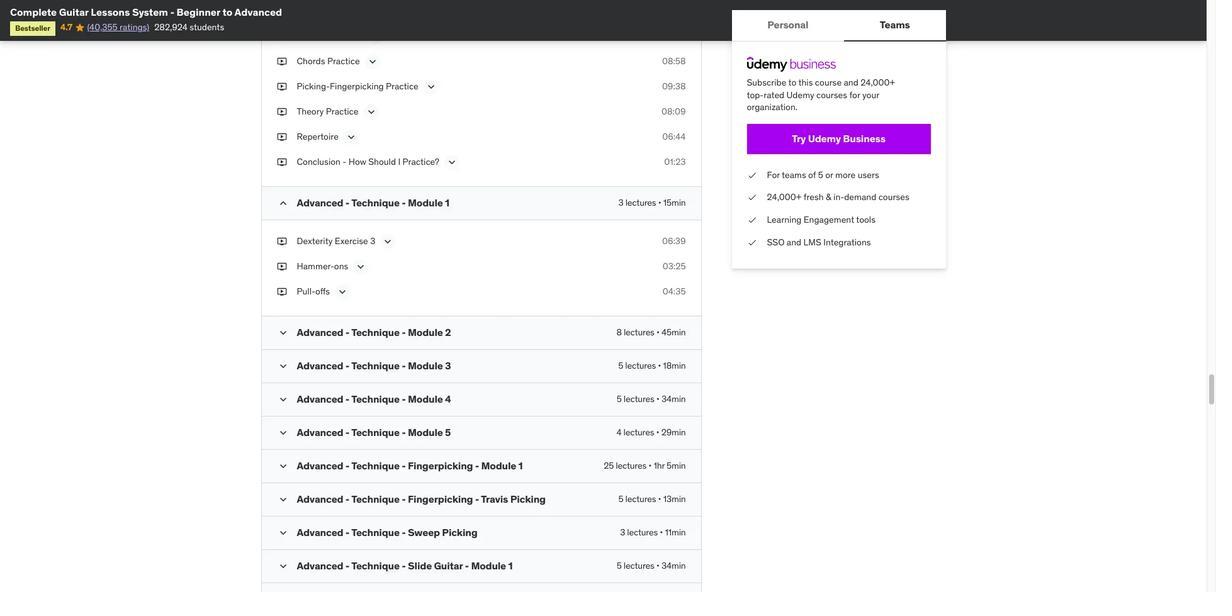 Task type: vqa. For each thing, say whether or not it's contained in the screenshot.


Task type: describe. For each thing, give the bounding box(es) containing it.
teams button
[[845, 10, 946, 40]]

1 vertical spatial guitar
[[434, 560, 463, 572]]

technique for advanced - technique - module 3
[[352, 360, 400, 372]]

advanced for advanced - technique - module 5
[[297, 426, 344, 439]]

5 for advanced - technique - fingerpicking - travis picking
[[619, 494, 624, 505]]

how
[[349, 156, 366, 168]]

0 horizontal spatial picking
[[442, 526, 478, 539]]

i
[[398, 156, 401, 168]]

practice for chords practice
[[327, 55, 360, 67]]

5 lectures • 18min
[[619, 360, 686, 372]]

to inside subscribe to this course and 24,000+ top‑rated udemy courses for your organization.
[[789, 77, 797, 88]]

8 lectures • 45min
[[617, 327, 686, 338]]

learning
[[767, 214, 802, 225]]

integrations
[[824, 237, 871, 248]]

sso and lms integrations
[[767, 237, 871, 248]]

advanced - technique - slide guitar - module 1
[[297, 560, 513, 572]]

lectures for advanced - technique - module 1
[[626, 197, 657, 208]]

fresh
[[804, 192, 824, 203]]

advanced - technique - module 2
[[297, 326, 451, 339]]

lessons
[[91, 6, 130, 18]]

lectures for advanced - technique - fingerpicking - module 1
[[616, 460, 647, 472]]

try
[[792, 132, 806, 145]]

13min
[[664, 494, 686, 505]]

technique for advanced - technique - fingerpicking - travis picking
[[352, 493, 400, 506]]

15min
[[664, 197, 686, 208]]

3 left 15min
[[619, 197, 624, 208]]

5 lectures • 34min for advanced - technique - module 4
[[617, 394, 686, 405]]

bestseller
[[15, 24, 50, 33]]

scalular
[[297, 30, 328, 42]]

practice for scalular practice
[[331, 30, 363, 42]]

advanced - technique - module 4
[[297, 393, 451, 406]]

2
[[445, 326, 451, 339]]

beginner
[[177, 6, 220, 18]]

technique for advanced - technique - sweep picking
[[352, 526, 400, 539]]

(40,355
[[87, 22, 118, 33]]

show lecture description image for scalular practice
[[369, 30, 382, 43]]

282,924
[[154, 22, 188, 33]]

06:39
[[662, 236, 686, 247]]

personal button
[[732, 10, 845, 40]]

18min
[[663, 360, 686, 372]]

udemy inside try udemy business link
[[808, 132, 841, 145]]

advanced - technique - module 5
[[297, 426, 451, 439]]

hammer-ons
[[297, 261, 349, 272]]

small image for advanced - technique - module 4
[[277, 394, 289, 406]]

• for advanced - technique - module 2
[[657, 327, 660, 338]]

xsmall image for repertoire
[[277, 131, 287, 143]]

3 lectures • 15min
[[619, 197, 686, 208]]

• for advanced - technique - fingerpicking - module 1
[[649, 460, 652, 472]]

small image for advanced - technique - module 1
[[277, 197, 289, 210]]

module for 5
[[408, 426, 443, 439]]

module for 1
[[408, 196, 443, 209]]

lms
[[804, 237, 822, 248]]

small image for advanced - technique - module 2
[[277, 327, 289, 339]]

practice?
[[403, 156, 440, 168]]

5min
[[667, 460, 686, 472]]

03:25
[[663, 261, 686, 272]]

small image for advanced - technique - fingerpicking - module 1
[[277, 460, 289, 473]]

• for advanced - technique - fingerpicking - travis picking
[[658, 494, 662, 505]]

technique for advanced - technique - fingerpicking - module 1
[[352, 460, 400, 472]]

offs
[[316, 286, 330, 297]]

fingerpicking for advanced - technique - fingerpicking - module 1
[[408, 460, 473, 472]]

advanced - technique - sweep picking
[[297, 526, 478, 539]]

conclusion - how should i practice?
[[297, 156, 440, 168]]

pull-offs
[[297, 286, 330, 297]]

5 for advanced - technique - module 3
[[619, 360, 624, 372]]

technique for advanced - technique - slide guitar - module 1
[[352, 560, 400, 572]]

chords
[[297, 55, 325, 67]]

engagement
[[804, 214, 855, 225]]

sso
[[767, 237, 785, 248]]

1 vertical spatial courses
[[879, 192, 910, 203]]

show lecture description image for hammer-ons
[[355, 261, 367, 273]]

sweep
[[408, 526, 440, 539]]

lectures for advanced - technique - module 4
[[624, 394, 655, 405]]

lectures for advanced - technique - slide guitar - module 1
[[624, 561, 655, 572]]

theory practice
[[297, 106, 359, 117]]

4 lectures • 29min
[[617, 427, 686, 438]]

5 for advanced - technique - module 4
[[617, 394, 622, 405]]

udemy inside subscribe to this course and 24,000+ top‑rated udemy courses for your organization.
[[787, 89, 815, 101]]

students
[[190, 22, 224, 33]]

5 up advanced - technique - fingerpicking - module 1
[[445, 426, 451, 439]]

chords practice
[[297, 55, 360, 67]]

01:23
[[665, 156, 686, 168]]

advanced for advanced - technique - module 3
[[297, 360, 344, 372]]

conclusion
[[297, 156, 341, 168]]

module for 2
[[408, 326, 443, 339]]

small image for advanced - technique - slide guitar - module 1
[[277, 561, 289, 573]]

small image for advanced - technique - module 5
[[277, 427, 289, 440]]

tools
[[857, 214, 876, 225]]

advanced - technique - fingerpicking - module 1
[[297, 460, 523, 472]]

5 for advanced - technique - slide guitar - module 1
[[617, 561, 622, 572]]

0 horizontal spatial 24,000+
[[767, 192, 802, 203]]

subscribe to this course and 24,000+ top‑rated udemy courses for your organization.
[[747, 77, 896, 113]]

tab list containing personal
[[732, 10, 946, 42]]

or
[[826, 169, 834, 181]]

users
[[858, 169, 880, 181]]

should
[[369, 156, 396, 168]]

06:44
[[663, 131, 686, 142]]

organization.
[[747, 102, 798, 113]]

24,000+ fresh & in-demand courses
[[767, 192, 910, 203]]

1 horizontal spatial picking
[[511, 493, 546, 506]]

technique for advanced - technique - module 2
[[352, 326, 400, 339]]

advanced for advanced - technique - module 4
[[297, 393, 344, 406]]

ratings)
[[120, 22, 149, 33]]

show lecture description image for pull-offs
[[336, 286, 349, 299]]

11min
[[665, 527, 686, 538]]



Task type: locate. For each thing, give the bounding box(es) containing it.
• left 29min
[[657, 427, 660, 438]]

to left the this
[[789, 77, 797, 88]]

tab list
[[732, 10, 946, 42]]

15:57
[[666, 30, 686, 42]]

1 horizontal spatial 4
[[617, 427, 622, 438]]

5 lectures • 34min down 3 lectures • 11min
[[617, 561, 686, 572]]

5 down 25 lectures • 1hr 5min
[[619, 494, 624, 505]]

2 horizontal spatial 1
[[519, 460, 523, 472]]

24,000+
[[861, 77, 896, 88], [767, 192, 802, 203]]

small image for advanced - technique - module 3
[[277, 360, 289, 373]]

practice
[[331, 30, 363, 42], [327, 55, 360, 67], [386, 81, 419, 92], [326, 106, 359, 117]]

3
[[619, 197, 624, 208], [370, 236, 376, 247], [445, 360, 451, 372], [620, 527, 625, 538]]

lectures for advanced - technique - fingerpicking - travis picking
[[626, 494, 656, 505]]

2 vertical spatial fingerpicking
[[408, 493, 473, 506]]

24,000+ up learning
[[767, 192, 802, 203]]

0 horizontal spatial courses
[[817, 89, 848, 101]]

1 vertical spatial and
[[787, 237, 802, 248]]

and
[[844, 77, 859, 88], [787, 237, 802, 248]]

0 horizontal spatial guitar
[[59, 6, 89, 18]]

2 vertical spatial 1
[[509, 560, 513, 572]]

lectures down 25 lectures • 1hr 5min
[[626, 494, 656, 505]]

282,924 students
[[154, 22, 224, 33]]

fingerpicking up "advanced - technique - fingerpicking - travis picking"
[[408, 460, 473, 472]]

• for advanced - technique - sweep picking
[[660, 527, 663, 538]]

0 vertical spatial 34min
[[662, 394, 686, 405]]

small image for advanced - technique - sweep picking
[[277, 527, 289, 540]]

courses down course
[[817, 89, 848, 101]]

personal
[[768, 19, 809, 31]]

34min up 29min
[[662, 394, 686, 405]]

0 vertical spatial 24,000+
[[861, 77, 896, 88]]

complete guitar lessons system - beginner to advanced
[[10, 6, 282, 18]]

• for advanced - technique - module 5
[[657, 427, 660, 438]]

1hr
[[654, 460, 665, 472]]

fingerpicking for advanced - technique - fingerpicking - travis picking
[[408, 493, 473, 506]]

1 horizontal spatial and
[[844, 77, 859, 88]]

7 technique from the top
[[352, 493, 400, 506]]

and inside subscribe to this course and 24,000+ top‑rated udemy courses for your organization.
[[844, 77, 859, 88]]

fingerpicking
[[330, 81, 384, 92], [408, 460, 473, 472], [408, 493, 473, 506]]

show lecture description image for picking-fingerpicking practice
[[425, 81, 438, 93]]

0 vertical spatial xsmall image
[[277, 131, 287, 143]]

5 right of
[[819, 169, 824, 181]]

module
[[408, 196, 443, 209], [408, 326, 443, 339], [408, 360, 443, 372], [408, 393, 443, 406], [408, 426, 443, 439], [482, 460, 517, 472], [471, 560, 506, 572]]

1 vertical spatial xsmall image
[[747, 169, 757, 182]]

• for advanced - technique - module 4
[[657, 394, 660, 405]]

8 technique from the top
[[352, 526, 400, 539]]

5 down 3 lectures • 11min
[[617, 561, 622, 572]]

1 vertical spatial 4
[[617, 427, 622, 438]]

5 technique from the top
[[352, 426, 400, 439]]

udemy down the this
[[787, 89, 815, 101]]

1 vertical spatial 24,000+
[[767, 192, 802, 203]]

• down 3 lectures • 11min
[[657, 561, 660, 572]]

0 horizontal spatial to
[[223, 6, 233, 18]]

for teams of 5 or more users
[[767, 169, 880, 181]]

ons
[[334, 261, 349, 272]]

1 vertical spatial to
[[789, 77, 797, 88]]

show lecture description image right practice?
[[446, 156, 458, 169]]

0 vertical spatial fingerpicking
[[330, 81, 384, 92]]

0 vertical spatial udemy
[[787, 89, 815, 101]]

45min
[[662, 327, 686, 338]]

0 vertical spatial 5 lectures • 34min
[[617, 394, 686, 405]]

04:35
[[663, 286, 686, 297]]

technique down the advanced - technique - module 3
[[352, 393, 400, 406]]

3 down "5 lectures • 13min"
[[620, 527, 625, 538]]

0 horizontal spatial and
[[787, 237, 802, 248]]

module for 4
[[408, 393, 443, 406]]

teams
[[880, 19, 911, 31]]

2 34min from the top
[[662, 561, 686, 572]]

udemy right try
[[808, 132, 841, 145]]

0 vertical spatial guitar
[[59, 6, 89, 18]]

1
[[445, 196, 450, 209], [519, 460, 523, 472], [509, 560, 513, 572]]

lectures
[[626, 197, 657, 208], [624, 327, 655, 338], [626, 360, 656, 372], [624, 394, 655, 405], [624, 427, 655, 438], [616, 460, 647, 472], [626, 494, 656, 505], [627, 527, 658, 538], [624, 561, 655, 572]]

and up for
[[844, 77, 859, 88]]

1 5 lectures • 34min from the top
[[617, 394, 686, 405]]

this
[[799, 77, 813, 88]]

lectures for advanced - technique - module 3
[[626, 360, 656, 372]]

(40,355 ratings)
[[87, 22, 149, 33]]

show lecture description image for chords practice
[[366, 55, 379, 68]]

1 horizontal spatial 24,000+
[[861, 77, 896, 88]]

0 horizontal spatial 1
[[445, 196, 450, 209]]

picking right sweep
[[442, 526, 478, 539]]

3 small image from the top
[[277, 460, 289, 473]]

fingerpicking down chords practice
[[330, 81, 384, 92]]

courses
[[817, 89, 848, 101], [879, 192, 910, 203]]

4.7
[[60, 22, 72, 33]]

picking-
[[297, 81, 330, 92]]

system
[[132, 6, 168, 18]]

• for advanced - technique - module 3
[[658, 360, 661, 372]]

lectures for advanced - technique - module 5
[[624, 427, 655, 438]]

1 vertical spatial 34min
[[662, 561, 686, 572]]

show lecture description image for repertoire
[[345, 131, 358, 144]]

1 34min from the top
[[662, 394, 686, 405]]

34min down 11min
[[662, 561, 686, 572]]

0 vertical spatial picking
[[511, 493, 546, 506]]

1 horizontal spatial to
[[789, 77, 797, 88]]

xsmall image
[[277, 131, 287, 143], [747, 169, 757, 182], [277, 236, 287, 248]]

show lecture description image for dexterity exercise 3
[[382, 236, 394, 248]]

technique for advanced - technique - module 5
[[352, 426, 400, 439]]

advanced for advanced - technique - slide guitar - module 1
[[297, 560, 344, 572]]

technique for advanced - technique - module 4
[[352, 393, 400, 406]]

more
[[836, 169, 856, 181]]

technique up the advanced - technique - module 3
[[352, 326, 400, 339]]

theory
[[297, 106, 324, 117]]

lectures left 18min
[[626, 360, 656, 372]]

5 down the 8
[[619, 360, 624, 372]]

technique up the advanced - technique - sweep picking on the bottom
[[352, 493, 400, 506]]

advanced for advanced - technique - sweep picking
[[297, 526, 344, 539]]

0 horizontal spatial 4
[[445, 393, 451, 406]]

3 small image from the top
[[277, 394, 289, 406]]

2 small image from the top
[[277, 360, 289, 373]]

• left 13min on the right bottom
[[658, 494, 662, 505]]

advanced - technique - fingerpicking - travis picking
[[297, 493, 546, 506]]

xsmall image left for
[[747, 169, 757, 182]]

lectures right the 8
[[624, 327, 655, 338]]

udemy business image
[[747, 57, 836, 72]]

• left 11min
[[660, 527, 663, 538]]

0 vertical spatial 4
[[445, 393, 451, 406]]

5 small image from the top
[[277, 561, 289, 573]]

to up students
[[223, 6, 233, 18]]

small image
[[277, 197, 289, 210], [277, 360, 289, 373], [277, 394, 289, 406], [277, 494, 289, 506]]

of
[[809, 169, 816, 181]]

1 technique from the top
[[352, 196, 400, 209]]

show lecture description image right ons
[[355, 261, 367, 273]]

34min for advanced - technique - module 4
[[662, 394, 686, 405]]

advanced - technique - module 1
[[297, 196, 450, 209]]

34min for advanced - technique - slide guitar - module 1
[[662, 561, 686, 572]]

technique for advanced - technique - module 1
[[352, 196, 400, 209]]

lectures right 25 on the bottom
[[616, 460, 647, 472]]

5 lectures • 34min
[[617, 394, 686, 405], [617, 561, 686, 572]]

guitar up 4.7
[[59, 6, 89, 18]]

1 vertical spatial 1
[[519, 460, 523, 472]]

• for advanced - technique - module 1
[[659, 197, 662, 208]]

subscribe
[[747, 77, 787, 88]]

08:58
[[663, 55, 686, 67]]

picking
[[511, 493, 546, 506], [442, 526, 478, 539]]

scalular practice
[[297, 30, 363, 42]]

dexterity exercise 3
[[297, 236, 376, 247]]

picking-fingerpicking practice
[[297, 81, 419, 92]]

24,000+ inside subscribe to this course and 24,000+ top‑rated udemy courses for your organization.
[[861, 77, 896, 88]]

1 horizontal spatial guitar
[[434, 560, 463, 572]]

• left 45min
[[657, 327, 660, 338]]

top‑rated
[[747, 89, 785, 101]]

lectures for advanced - technique - sweep picking
[[627, 527, 658, 538]]

2 vertical spatial xsmall image
[[277, 236, 287, 248]]

xsmall image left repertoire
[[277, 131, 287, 143]]

1 small image from the top
[[277, 327, 289, 339]]

xsmall image
[[277, 5, 287, 17], [277, 30, 287, 43], [277, 55, 287, 68], [277, 81, 287, 93], [277, 106, 287, 118], [277, 156, 287, 169], [747, 192, 757, 204], [747, 214, 757, 226], [747, 237, 757, 249], [277, 261, 287, 273], [277, 286, 287, 298]]

technique down advanced - technique - module 5 at bottom left
[[352, 460, 400, 472]]

1 small image from the top
[[277, 197, 289, 210]]

courses right demand
[[879, 192, 910, 203]]

for
[[767, 169, 780, 181]]

pull-
[[297, 286, 316, 297]]

34min
[[662, 394, 686, 405], [662, 561, 686, 572]]

• left 1hr
[[649, 460, 652, 472]]

show lecture description image right exercise
[[382, 236, 394, 248]]

xsmall image for dexterity exercise 3
[[277, 236, 287, 248]]

9 technique from the top
[[352, 560, 400, 572]]

3 right exercise
[[370, 236, 376, 247]]

teams
[[782, 169, 807, 181]]

• down 5 lectures • 18min
[[657, 394, 660, 405]]

courses inside subscribe to this course and 24,000+ top‑rated udemy courses for your organization.
[[817, 89, 848, 101]]

&
[[826, 192, 832, 203]]

1 vertical spatial 5 lectures • 34min
[[617, 561, 686, 572]]

try udemy business link
[[747, 124, 931, 154]]

25 lectures • 1hr 5min
[[604, 460, 686, 472]]

3 down 2
[[445, 360, 451, 372]]

complete
[[10, 6, 57, 18]]

lectures down 3 lectures • 11min
[[624, 561, 655, 572]]

show lecture description image right scalular practice
[[369, 30, 382, 43]]

and right sso
[[787, 237, 802, 248]]

3 lectures • 11min
[[620, 527, 686, 538]]

travis
[[481, 493, 508, 506]]

business
[[844, 132, 886, 145]]

to
[[223, 6, 233, 18], [789, 77, 797, 88]]

29min
[[662, 427, 686, 438]]

technique down should
[[352, 196, 400, 209]]

demand
[[845, 192, 877, 203]]

show lecture description image
[[369, 30, 382, 43], [446, 156, 458, 169], [382, 236, 394, 248], [355, 261, 367, 273], [336, 286, 349, 299]]

show lecture description image for conclusion - how should i practice?
[[446, 156, 458, 169]]

fingerpicking up sweep
[[408, 493, 473, 506]]

1 vertical spatial fingerpicking
[[408, 460, 473, 472]]

picking right travis
[[511, 493, 546, 506]]

• left 18min
[[658, 360, 661, 372]]

lectures left 15min
[[626, 197, 657, 208]]

advanced for advanced - technique - module 1
[[297, 196, 344, 209]]

technique down advanced - technique - module 4
[[352, 426, 400, 439]]

2 technique from the top
[[352, 326, 400, 339]]

5 up 4 lectures • 29min
[[617, 394, 622, 405]]

advanced for advanced - technique - fingerpicking - travis picking
[[297, 493, 344, 506]]

small image
[[277, 327, 289, 339], [277, 427, 289, 440], [277, 460, 289, 473], [277, 527, 289, 540], [277, 561, 289, 573]]

1 horizontal spatial courses
[[879, 192, 910, 203]]

4 small image from the top
[[277, 527, 289, 540]]

lectures up 4 lectures • 29min
[[624, 394, 655, 405]]

repertoire
[[297, 131, 339, 142]]

5 lectures • 34min up 4 lectures • 29min
[[617, 394, 686, 405]]

• for advanced - technique - slide guitar - module 1
[[657, 561, 660, 572]]

hammer-
[[297, 261, 334, 272]]

learning engagement tools
[[767, 214, 876, 225]]

5 lectures • 34min for advanced - technique - slide guitar - module 1
[[617, 561, 686, 572]]

0 vertical spatial to
[[223, 6, 233, 18]]

guitar
[[59, 6, 89, 18], [434, 560, 463, 572]]

1 vertical spatial picking
[[442, 526, 478, 539]]

your
[[863, 89, 880, 101]]

lectures left 11min
[[627, 527, 658, 538]]

lectures up 25 lectures • 1hr 5min
[[624, 427, 655, 438]]

slide
[[408, 560, 432, 572]]

course
[[815, 77, 842, 88]]

try udemy business
[[792, 132, 886, 145]]

show lecture description image for theory practice
[[365, 106, 378, 118]]

1 vertical spatial udemy
[[808, 132, 841, 145]]

0 vertical spatial courses
[[817, 89, 848, 101]]

technique down the advanced - technique - sweep picking on the bottom
[[352, 560, 400, 572]]

-
[[170, 6, 174, 18], [343, 156, 347, 168], [346, 196, 350, 209], [402, 196, 406, 209], [346, 326, 350, 339], [402, 326, 406, 339], [346, 360, 350, 372], [402, 360, 406, 372], [346, 393, 350, 406], [402, 393, 406, 406], [346, 426, 350, 439], [402, 426, 406, 439], [346, 460, 350, 472], [402, 460, 406, 472], [475, 460, 479, 472], [346, 493, 350, 506], [402, 493, 406, 506], [475, 493, 479, 506], [346, 526, 350, 539], [402, 526, 406, 539], [346, 560, 350, 572], [402, 560, 406, 572], [465, 560, 469, 572]]

technique up advanced - technique - module 4
[[352, 360, 400, 372]]

show lecture description image
[[366, 55, 379, 68], [425, 81, 438, 93], [365, 106, 378, 118], [345, 131, 358, 144]]

lectures for advanced - technique - module 2
[[624, 327, 655, 338]]

advanced - technique - module 3
[[297, 360, 451, 372]]

small image for advanced - technique - fingerpicking - travis picking
[[277, 494, 289, 506]]

09:38
[[662, 81, 686, 92]]

advanced for advanced - technique - module 2
[[297, 326, 344, 339]]

4
[[445, 393, 451, 406], [617, 427, 622, 438]]

for
[[850, 89, 861, 101]]

guitar right slide
[[434, 560, 463, 572]]

exercise
[[335, 236, 368, 247]]

xsmall image left dexterity
[[277, 236, 287, 248]]

2 5 lectures • 34min from the top
[[617, 561, 686, 572]]

08:09
[[662, 106, 686, 117]]

technique up advanced - technique - slide guitar - module 1
[[352, 526, 400, 539]]

module for 3
[[408, 360, 443, 372]]

advanced for advanced - technique - fingerpicking - module 1
[[297, 460, 344, 472]]

1 horizontal spatial 1
[[509, 560, 513, 572]]

• left 15min
[[659, 197, 662, 208]]

6 technique from the top
[[352, 460, 400, 472]]

0 vertical spatial 1
[[445, 196, 450, 209]]

4 small image from the top
[[277, 494, 289, 506]]

in-
[[834, 192, 845, 203]]

2 small image from the top
[[277, 427, 289, 440]]

24,000+ up your
[[861, 77, 896, 88]]

0 vertical spatial and
[[844, 77, 859, 88]]

4 technique from the top
[[352, 393, 400, 406]]

practice for theory practice
[[326, 106, 359, 117]]

show lecture description image right offs
[[336, 286, 349, 299]]

3 technique from the top
[[352, 360, 400, 372]]



